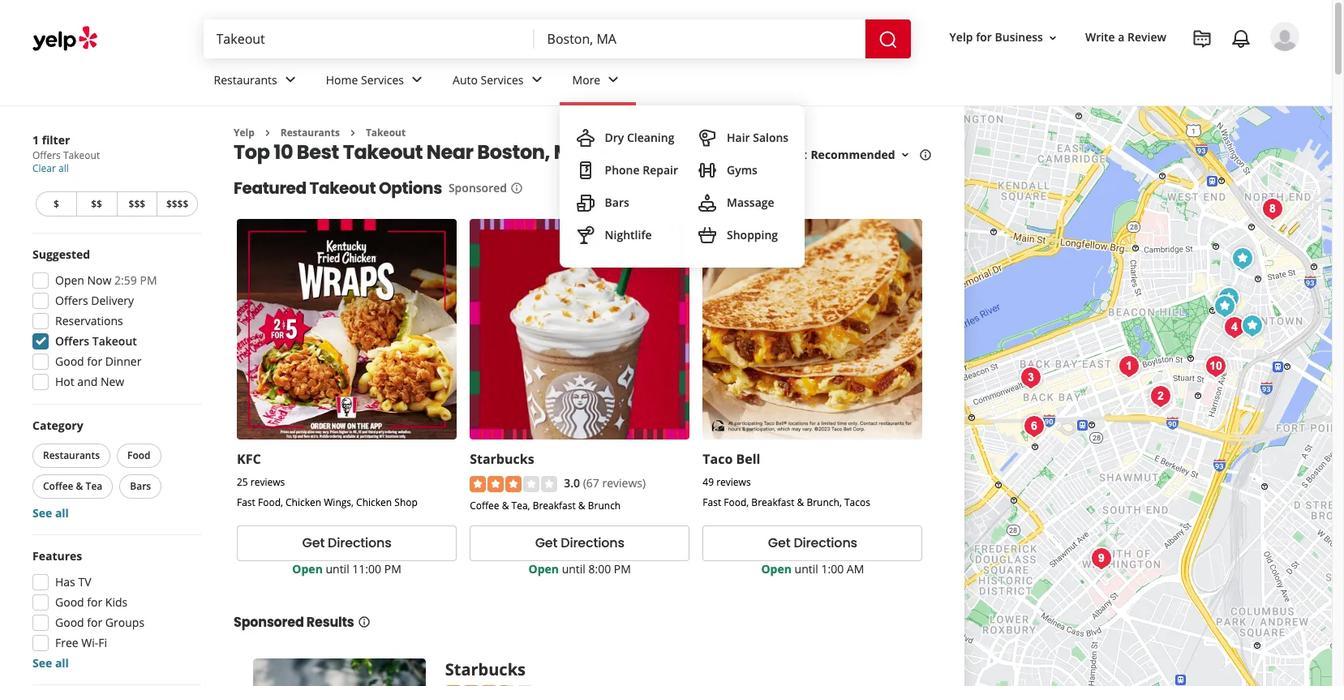 Task type: vqa. For each thing, say whether or not it's contained in the screenshot.
Open
yes



Task type: locate. For each thing, give the bounding box(es) containing it.
0 vertical spatial offers
[[32, 148, 61, 162]]

until
[[326, 561, 349, 577], [562, 561, 586, 577], [795, 561, 818, 577]]

1 horizontal spatial services
[[481, 72, 524, 87]]

yelp left 16 chevron right v2 icon
[[234, 126, 255, 140]]

0 horizontal spatial directions
[[328, 534, 391, 553]]

0 horizontal spatial services
[[361, 72, 404, 87]]

1 horizontal spatial directions
[[561, 534, 624, 553]]

directions for kfc
[[328, 534, 391, 553]]

restaurants inside button
[[43, 449, 100, 462]]

see all button down free
[[32, 655, 69, 671]]

results
[[306, 613, 354, 632]]

2 vertical spatial good
[[55, 615, 84, 630]]

bacco's fine foods image
[[1113, 350, 1146, 382]]

offers down reservations
[[55, 333, 89, 349]]

0 horizontal spatial 16 chevron down v2 image
[[899, 149, 912, 162]]

greco image
[[1015, 361, 1048, 394]]

& left brunch,
[[797, 495, 804, 509]]

bars inside "button"
[[130, 479, 151, 493]]

1 horizontal spatial 24 chevron down v2 image
[[604, 70, 623, 90]]

see all down the coffee & tea button
[[32, 505, 69, 521]]

2 see from the top
[[32, 655, 52, 671]]

0 vertical spatial sponsored
[[449, 180, 507, 196]]

1 vertical spatial group
[[29, 418, 201, 522]]

1 horizontal spatial get directions link
[[470, 526, 690, 561]]

pressed cafe image
[[1018, 410, 1051, 442]]

1 horizontal spatial food,
[[724, 495, 749, 509]]

takeout up dinner
[[92, 333, 137, 349]]

1 24 chevron down v2 image from the left
[[527, 70, 546, 90]]

business categories element
[[201, 58, 1300, 268]]

all down the coffee & tea button
[[55, 505, 69, 521]]

0 horizontal spatial sponsored
[[234, 613, 304, 632]]

2 vertical spatial offers
[[55, 333, 89, 349]]

directions up the 1:00
[[794, 534, 857, 553]]

1 vertical spatial see all
[[32, 655, 69, 671]]

reviews down taco bell link
[[716, 475, 751, 489]]

24 chevron down v2 image for home services
[[407, 70, 427, 90]]

see all for category
[[32, 505, 69, 521]]

1 vertical spatial see all button
[[32, 655, 69, 671]]

0 vertical spatial coffee
[[43, 479, 73, 493]]

food, down kfc
[[258, 495, 283, 509]]

3 star rating image
[[470, 476, 557, 492]]

1 horizontal spatial sponsored
[[449, 180, 507, 196]]

sponsored for sponsored results
[[234, 613, 304, 632]]

good down has tv
[[55, 595, 84, 610]]

breakfast inside taco bell 49 reviews fast food, breakfast & brunch, tacos
[[751, 495, 795, 509]]

good for good for groups
[[55, 615, 84, 630]]

all right clear
[[58, 161, 69, 175]]

starbucks
[[470, 450, 534, 468], [445, 659, 526, 681]]

phone repair link
[[569, 154, 685, 187]]

get directions up open until 11:00 pm
[[302, 534, 391, 553]]

24 bars v2 image
[[576, 193, 595, 213]]

get directions up open until 1:00 am
[[768, 534, 857, 553]]

open until 11:00 pm
[[292, 561, 401, 577]]

1 directions from the left
[[328, 534, 391, 553]]

2 get directions link from the left
[[470, 526, 690, 561]]

1 reviews from the left
[[251, 475, 285, 489]]

coffee inside button
[[43, 479, 73, 493]]

0 horizontal spatial 16 info v2 image
[[357, 616, 370, 629]]

1 vertical spatial offers
[[55, 293, 88, 308]]

offers down filter on the left
[[32, 148, 61, 162]]

1 fast from the left
[[237, 495, 255, 509]]

takeout up options
[[343, 139, 423, 166]]

more link
[[559, 58, 636, 105]]

takeout inside 1 filter offers takeout clear all
[[63, 148, 100, 162]]

coffee & tea, breakfast & brunch
[[470, 499, 621, 513]]

& left tea
[[76, 479, 83, 493]]

16 info v2 image right the recommended dropdown button
[[919, 149, 932, 162]]

get directions link for kfc
[[237, 526, 457, 561]]

24 chevron down v2 image for restaurants
[[280, 70, 300, 90]]

all down free
[[55, 655, 69, 671]]

see
[[32, 505, 52, 521], [32, 655, 52, 671]]

24 chevron down v2 image
[[280, 70, 300, 90], [407, 70, 427, 90]]

offers takeout
[[55, 333, 137, 349]]

chicken left wings,
[[286, 495, 321, 509]]

menu
[[559, 105, 805, 268]]

0 vertical spatial starbucks
[[470, 450, 534, 468]]

breakfast down bell
[[751, 495, 795, 509]]

all for features
[[55, 655, 69, 671]]

& inside button
[[76, 479, 83, 493]]

24 chevron down v2 image left auto
[[407, 70, 427, 90]]

directions up "11:00" on the left bottom of the page
[[328, 534, 391, 553]]

get directions up open until 8:00 pm
[[535, 534, 624, 553]]

offers inside 1 filter offers takeout clear all
[[32, 148, 61, 162]]

search image
[[878, 30, 898, 49]]

group
[[28, 247, 201, 395], [29, 418, 201, 522], [28, 548, 201, 672]]

directions up 8:00
[[561, 534, 624, 553]]

2 fast from the left
[[703, 495, 721, 509]]

0 horizontal spatial food,
[[258, 495, 283, 509]]

0 horizontal spatial reviews
[[251, 475, 285, 489]]

auto
[[453, 72, 478, 87]]

coffee
[[43, 479, 73, 493], [470, 499, 499, 513]]

2 good from the top
[[55, 595, 84, 610]]

restaurants right 16 chevron right v2 icon
[[281, 126, 340, 140]]

notifications image
[[1231, 29, 1251, 49]]

near
[[427, 139, 473, 166]]

starbucks image up subway icon
[[1227, 242, 1259, 275]]

open down the suggested in the top left of the page
[[55, 273, 84, 288]]

open up sponsored results
[[292, 561, 323, 577]]

yelp for business
[[950, 30, 1043, 45]]

None search field
[[203, 19, 914, 58]]

get
[[302, 534, 325, 553], [535, 534, 558, 553], [768, 534, 790, 553]]

yelp inside yelp for business button
[[950, 30, 973, 45]]

repair
[[643, 162, 678, 178]]

0 horizontal spatial pm
[[140, 273, 157, 288]]

None field
[[216, 30, 521, 48], [547, 30, 852, 48]]

2 horizontal spatial directions
[[794, 534, 857, 553]]

coffee down 3 star rating image
[[470, 499, 499, 513]]

breakfast down the 3.0 on the left bottom of the page
[[533, 499, 576, 513]]

menu containing dry cleaning
[[559, 105, 805, 268]]

top
[[234, 139, 270, 166]]

get directions link down wings,
[[237, 526, 457, 561]]

1 none field from the left
[[216, 30, 521, 48]]

directions
[[328, 534, 391, 553], [561, 534, 624, 553], [794, 534, 857, 553]]

new
[[101, 374, 124, 389]]

0 horizontal spatial chicken
[[286, 495, 321, 509]]

2 food, from the left
[[724, 495, 749, 509]]

& inside taco bell 49 reviews fast food, breakfast & brunch, tacos
[[797, 495, 804, 509]]

2 vertical spatial all
[[55, 655, 69, 671]]

none field the find
[[216, 30, 521, 48]]

restaurants button
[[32, 444, 110, 468]]

2 horizontal spatial pm
[[614, 561, 631, 577]]

1 vertical spatial sponsored
[[234, 613, 304, 632]]

fast down 25
[[237, 495, 255, 509]]

0 vertical spatial group
[[28, 247, 201, 395]]

2 chicken from the left
[[356, 495, 392, 509]]

wings,
[[324, 495, 354, 509]]

chicken
[[286, 495, 321, 509], [356, 495, 392, 509]]

1 vertical spatial yelp
[[234, 126, 255, 140]]

$$$ button
[[116, 191, 157, 217]]

food,
[[258, 495, 283, 509], [724, 495, 749, 509]]

good up free
[[55, 615, 84, 630]]

1 vertical spatial starbucks link
[[445, 659, 526, 681]]

for up good for groups
[[87, 595, 102, 610]]

features
[[32, 548, 82, 564]]

food, down taco bell link
[[724, 495, 749, 509]]

bars down food button
[[130, 479, 151, 493]]

1 horizontal spatial yelp
[[950, 30, 973, 45]]

0 horizontal spatial 24 chevron down v2 image
[[280, 70, 300, 90]]

reviews right 25
[[251, 475, 285, 489]]

1 horizontal spatial chicken
[[356, 495, 392, 509]]

24 chevron down v2 image
[[527, 70, 546, 90], [604, 70, 623, 90]]

open left the 1:00
[[761, 561, 792, 577]]

1 get directions from the left
[[302, 534, 391, 553]]

1 chicken from the left
[[286, 495, 321, 509]]

2 horizontal spatial until
[[795, 561, 818, 577]]

home services link
[[313, 58, 440, 105]]

fast inside taco bell 49 reviews fast food, breakfast & brunch, tacos
[[703, 495, 721, 509]]

1 horizontal spatial coffee
[[470, 499, 499, 513]]

for down offers takeout
[[87, 354, 102, 369]]

11:00
[[352, 561, 381, 577]]

1 horizontal spatial restaurants
[[214, 72, 277, 87]]

pm right 8:00
[[614, 561, 631, 577]]

starbucks image up the moon & flower house -boston icon in the bottom right of the page
[[1209, 290, 1241, 322]]

1 horizontal spatial reviews
[[716, 475, 751, 489]]

0 vertical spatial restaurants
[[214, 72, 277, 87]]

1 vertical spatial 16 info v2 image
[[357, 616, 370, 629]]

see all for features
[[32, 655, 69, 671]]

16 chevron down v2 image inside the recommended dropdown button
[[899, 149, 912, 162]]

2 get from the left
[[535, 534, 558, 553]]

1 horizontal spatial until
[[562, 561, 586, 577]]

pm right "11:00" on the left bottom of the page
[[384, 561, 401, 577]]

0 vertical spatial good
[[55, 354, 84, 369]]

fast down 49
[[703, 495, 721, 509]]

mike & patty's - boston image
[[1145, 380, 1177, 412]]

and
[[77, 374, 98, 389]]

0 vertical spatial see all button
[[32, 505, 69, 521]]

for for business
[[976, 30, 992, 45]]

0 horizontal spatial 24 chevron down v2 image
[[527, 70, 546, 90]]

3 until from the left
[[795, 561, 818, 577]]

2 horizontal spatial get directions
[[768, 534, 857, 553]]

1 until from the left
[[326, 561, 349, 577]]

16 chevron down v2 image inside yelp for business button
[[1046, 31, 1059, 44]]

takeout down filter on the left
[[63, 148, 100, 162]]

get up open until 11:00 pm
[[302, 534, 325, 553]]

24 chevron down v2 image left 'home'
[[280, 70, 300, 90]]

16 chevron down v2 image right "business"
[[1046, 31, 1059, 44]]

taco bell image
[[1237, 309, 1269, 342]]

get directions
[[302, 534, 391, 553], [535, 534, 624, 553], [768, 534, 857, 553]]

2 horizontal spatial get
[[768, 534, 790, 553]]

0 vertical spatial 16 chevron down v2 image
[[1046, 31, 1059, 44]]

1 horizontal spatial 24 chevron down v2 image
[[407, 70, 427, 90]]

1 get directions link from the left
[[237, 526, 457, 561]]

0 horizontal spatial coffee
[[43, 479, 73, 493]]

0 horizontal spatial yelp
[[234, 126, 255, 140]]

16 info v2 image
[[919, 149, 932, 162], [357, 616, 370, 629]]

1 horizontal spatial 16 chevron down v2 image
[[1046, 31, 1059, 44]]

pm
[[140, 273, 157, 288], [384, 561, 401, 577], [614, 561, 631, 577]]

see all button down the coffee & tea button
[[32, 505, 69, 521]]

1 horizontal spatial get
[[535, 534, 558, 553]]

1 vertical spatial all
[[55, 505, 69, 521]]

lotus test kitchen image
[[1219, 311, 1251, 344]]

1 vertical spatial 16 chevron down v2 image
[[899, 149, 912, 162]]

kfc link
[[237, 450, 261, 468]]

2 reviews from the left
[[716, 475, 751, 489]]

group containing suggested
[[28, 247, 201, 395]]

offers
[[32, 148, 61, 162], [55, 293, 88, 308], [55, 333, 89, 349]]

1 good from the top
[[55, 354, 84, 369]]

24 chevron down v2 image inside "more" link
[[604, 70, 623, 90]]

tacos
[[844, 495, 870, 509]]

1 see all button from the top
[[32, 505, 69, 521]]

1 services from the left
[[361, 72, 404, 87]]

pm for starbucks
[[614, 561, 631, 577]]

yelp link
[[234, 126, 255, 140]]

1 horizontal spatial pm
[[384, 561, 401, 577]]

yelp left "business"
[[950, 30, 973, 45]]

1 24 chevron down v2 image from the left
[[280, 70, 300, 90]]

for down good for kids
[[87, 615, 102, 630]]

restaurants inside business categories element
[[214, 72, 277, 87]]

services right auto
[[481, 72, 524, 87]]

0 vertical spatial see all
[[32, 505, 69, 521]]

until left "11:00" on the left bottom of the page
[[326, 561, 349, 577]]

1 vertical spatial good
[[55, 595, 84, 610]]

0 vertical spatial starbucks image
[[1227, 242, 1259, 275]]

16 chevron down v2 image right recommended at the top right
[[899, 149, 912, 162]]

2 get directions from the left
[[535, 534, 624, 553]]

yelp
[[950, 30, 973, 45], [234, 126, 255, 140]]

see for features
[[32, 655, 52, 671]]

kfc
[[237, 450, 261, 468]]

2 horizontal spatial get directions link
[[703, 526, 923, 561]]

0 vertical spatial see
[[32, 505, 52, 521]]

1 vertical spatial starbucks image
[[1209, 290, 1241, 322]]

bars link
[[569, 187, 685, 219]]

2 vertical spatial group
[[28, 548, 201, 672]]

2 see all button from the top
[[32, 655, 69, 671]]

brunch
[[588, 499, 621, 513]]

reviews)
[[602, 475, 646, 490]]

offers up reservations
[[55, 293, 88, 308]]

free
[[55, 635, 78, 651]]

3 directions from the left
[[794, 534, 857, 553]]

see all button for features
[[32, 655, 69, 671]]

&
[[76, 479, 83, 493], [797, 495, 804, 509], [502, 499, 509, 513], [578, 499, 585, 513]]

0 horizontal spatial breakfast
[[533, 499, 576, 513]]

2 vertical spatial restaurants
[[43, 449, 100, 462]]

moon & flower house -boston image
[[1200, 350, 1232, 382]]

good up hot on the left of page
[[55, 354, 84, 369]]

until for kfc
[[326, 561, 349, 577]]

$$
[[91, 197, 102, 211]]

chicken left shop
[[356, 495, 392, 509]]

tea
[[86, 479, 102, 493]]

2 24 chevron down v2 image from the left
[[604, 70, 623, 90]]

24 chevron down v2 image right more
[[604, 70, 623, 90]]

reviews
[[251, 475, 285, 489], [716, 475, 751, 489]]

get directions link down brunch,
[[703, 526, 923, 561]]

dry cleaning
[[605, 130, 674, 145]]

2 horizontal spatial restaurants
[[281, 126, 340, 140]]

restaurants link up 16 chevron right v2 icon
[[201, 58, 313, 105]]

2 services from the left
[[481, 72, 524, 87]]

1 vertical spatial starbucks
[[445, 659, 526, 681]]

1 food, from the left
[[258, 495, 283, 509]]

2 directions from the left
[[561, 534, 624, 553]]

24 chevron down v2 image inside auto services link
[[527, 70, 546, 90]]

1 horizontal spatial none field
[[547, 30, 852, 48]]

get down coffee & tea, breakfast & brunch
[[535, 534, 558, 553]]

0 horizontal spatial restaurants
[[43, 449, 100, 462]]

0 vertical spatial yelp
[[950, 30, 973, 45]]

pauli's image
[[1257, 193, 1289, 225]]

coffee down 'restaurants' button on the bottom left of page
[[43, 479, 73, 493]]

dry
[[605, 130, 624, 145]]

1 vertical spatial see
[[32, 655, 52, 671]]

0 vertical spatial all
[[58, 161, 69, 175]]

services right 'home'
[[361, 72, 404, 87]]

get directions link down brunch
[[470, 526, 690, 561]]

0 horizontal spatial get directions link
[[237, 526, 457, 561]]

for inside button
[[976, 30, 992, 45]]

open left 8:00
[[528, 561, 559, 577]]

0 horizontal spatial get directions
[[302, 534, 391, 553]]

1 filter offers takeout clear all
[[32, 132, 100, 175]]

0 vertical spatial bars
[[605, 195, 629, 210]]

16 chevron right v2 image
[[346, 126, 359, 139]]

best
[[297, 139, 339, 166]]

get directions link
[[237, 526, 457, 561], [470, 526, 690, 561], [703, 526, 923, 561]]

3 get directions from the left
[[768, 534, 857, 553]]

$$$
[[129, 197, 145, 211]]

until left 8:00
[[562, 561, 586, 577]]

0 horizontal spatial fast
[[237, 495, 255, 509]]

3 get directions link from the left
[[703, 526, 923, 561]]

brad k. image
[[1270, 22, 1300, 51]]

1 vertical spatial coffee
[[470, 499, 499, 513]]

open
[[55, 273, 84, 288], [292, 561, 323, 577], [528, 561, 559, 577], [761, 561, 792, 577]]

16 chevron right v2 image
[[261, 126, 274, 139]]

2 none field from the left
[[547, 30, 852, 48]]

restaurants up coffee & tea
[[43, 449, 100, 462]]

restaurants
[[214, 72, 277, 87], [281, 126, 340, 140], [43, 449, 100, 462]]

all inside 1 filter offers takeout clear all
[[58, 161, 69, 175]]

3 good from the top
[[55, 615, 84, 630]]

open for starbucks
[[528, 561, 559, 577]]

0 horizontal spatial bars
[[130, 479, 151, 493]]

1 see all from the top
[[32, 505, 69, 521]]

1 see from the top
[[32, 505, 52, 521]]

1 horizontal spatial breakfast
[[751, 495, 795, 509]]

16 chevron down v2 image
[[1046, 31, 1059, 44], [899, 149, 912, 162]]

1 horizontal spatial bars
[[605, 195, 629, 210]]

has
[[55, 574, 75, 590]]

24 chevron down v2 image right auto services
[[527, 70, 546, 90]]

3 get from the left
[[768, 534, 790, 553]]

1 vertical spatial bars
[[130, 479, 151, 493]]

for left "business"
[[976, 30, 992, 45]]

taco bell link
[[703, 450, 760, 468]]

1 vertical spatial restaurants link
[[281, 126, 340, 140]]

restaurants up yelp link
[[214, 72, 277, 87]]

24 massage v2 image
[[698, 193, 717, 213]]

24 chevron down v2 image inside home services "link"
[[407, 70, 427, 90]]

0 horizontal spatial none field
[[216, 30, 521, 48]]

sponsored down top 10 best takeout near boston, massachusetts
[[449, 180, 507, 196]]

food, inside 'kfc 25 reviews fast food, chicken wings, chicken shop'
[[258, 495, 283, 509]]

pm right '2:59'
[[140, 273, 157, 288]]

2 see all from the top
[[32, 655, 69, 671]]

user actions element
[[937, 20, 1322, 120]]

0 horizontal spatial until
[[326, 561, 349, 577]]

get up open until 1:00 am
[[768, 534, 790, 553]]

until left the 1:00
[[795, 561, 818, 577]]

sponsored left results
[[234, 613, 304, 632]]

1 horizontal spatial fast
[[703, 495, 721, 509]]

1 get from the left
[[302, 534, 325, 553]]

& left brunch
[[578, 499, 585, 513]]

starbucks image
[[1227, 242, 1259, 275], [1209, 290, 1241, 322]]

good for groups
[[55, 615, 144, 630]]

1 horizontal spatial get directions
[[535, 534, 624, 553]]

reviews inside 'kfc 25 reviews fast food, chicken wings, chicken shop'
[[251, 475, 285, 489]]

bars right '24 bars v2' icon
[[605, 195, 629, 210]]

0 vertical spatial 16 info v2 image
[[919, 149, 932, 162]]

2 24 chevron down v2 image from the left
[[407, 70, 427, 90]]

0 horizontal spatial get
[[302, 534, 325, 553]]

good for good for kids
[[55, 595, 84, 610]]

see all down free
[[32, 655, 69, 671]]

services inside auto services link
[[481, 72, 524, 87]]

10
[[274, 139, 293, 166]]

services for home services
[[361, 72, 404, 87]]

3.0 (67 reviews)
[[564, 475, 646, 490]]

16 info v2 image right results
[[357, 616, 370, 629]]

1 horizontal spatial 16 info v2 image
[[919, 149, 932, 162]]

2 until from the left
[[562, 561, 586, 577]]

map region
[[824, 74, 1344, 686]]

services inside home services "link"
[[361, 72, 404, 87]]

restaurants link right 16 chevron right v2 icon
[[281, 126, 340, 140]]



Task type: describe. For each thing, give the bounding box(es) containing it.
coffee for coffee & tea, breakfast & brunch
[[470, 499, 499, 513]]

$$$$ button
[[157, 191, 198, 217]]

top 10 best takeout near boston, massachusetts
[[234, 139, 703, 166]]

& left tea, at bottom
[[502, 499, 509, 513]]

taco bell 49 reviews fast food, breakfast & brunch, tacos
[[703, 450, 870, 509]]

$
[[53, 197, 59, 211]]

home services
[[326, 72, 404, 87]]

none field near
[[547, 30, 852, 48]]

clear all link
[[32, 161, 69, 175]]

yelp for business button
[[943, 23, 1066, 52]]

for for groups
[[87, 615, 102, 630]]

all spice image
[[1086, 542, 1118, 575]]

24 dry cleaning v2 image
[[576, 128, 595, 148]]

gyms
[[727, 162, 758, 178]]

get for kfc
[[302, 534, 325, 553]]

boston,
[[477, 139, 550, 166]]

recommended button
[[811, 147, 912, 163]]

coffee & tea
[[43, 479, 102, 493]]

projects image
[[1192, 29, 1212, 49]]

8:00
[[588, 561, 611, 577]]

sponsored results
[[234, 613, 354, 632]]

$$$$
[[166, 197, 188, 211]]

nightlife link
[[569, 219, 685, 251]]

open until 8:00 pm
[[528, 561, 631, 577]]

clear
[[32, 161, 56, 175]]

(67
[[583, 475, 599, 490]]

hair salons
[[727, 130, 789, 145]]

tv
[[78, 574, 91, 590]]

starbucks for the bottom the starbucks link
[[445, 659, 526, 681]]

16 chevron down v2 image for yelp for business
[[1046, 31, 1059, 44]]

kids
[[105, 595, 128, 610]]

category
[[32, 418, 83, 433]]

see all button for category
[[32, 505, 69, 521]]

sponsored for sponsored
[[449, 180, 507, 196]]

fast inside 'kfc 25 reviews fast food, chicken wings, chicken shop'
[[237, 495, 255, 509]]

nightlife
[[605, 227, 652, 243]]

24 chevron down v2 image for auto services
[[527, 70, 546, 90]]

takeout right 16 chevron right v2 image on the left of the page
[[366, 126, 406, 140]]

dry cleaning link
[[569, 122, 685, 154]]

suggested
[[32, 247, 90, 262]]

good for kids
[[55, 595, 128, 610]]

1
[[32, 132, 39, 148]]

offers delivery
[[55, 293, 134, 308]]

pm for kfc
[[384, 561, 401, 577]]

shop
[[394, 495, 418, 509]]

subway image
[[1213, 282, 1245, 314]]

open inside group
[[55, 273, 84, 288]]

food button
[[117, 444, 161, 468]]

phone repair
[[605, 162, 678, 178]]

open for kfc
[[292, 561, 323, 577]]

coffee & tea button
[[32, 475, 113, 499]]

menu inside business categories element
[[559, 105, 805, 268]]

$ button
[[36, 191, 76, 217]]

reservations
[[55, 313, 123, 329]]

good for good for dinner
[[55, 354, 84, 369]]

3.0
[[564, 475, 580, 490]]

good for dinner
[[55, 354, 141, 369]]

salons
[[753, 130, 789, 145]]

food
[[127, 449, 151, 462]]

offers for offers delivery
[[55, 293, 88, 308]]

featured takeout options
[[234, 177, 442, 200]]

recommended
[[811, 147, 895, 163]]

16 info v2 image
[[510, 182, 523, 195]]

for for kids
[[87, 595, 102, 610]]

get directions link for taco bell
[[703, 526, 923, 561]]

massachusetts
[[554, 139, 703, 166]]

kfc 25 reviews fast food, chicken wings, chicken shop
[[237, 450, 418, 509]]

now
[[87, 273, 112, 288]]

until for taco bell
[[795, 561, 818, 577]]

1:00
[[821, 561, 844, 577]]

get directions for taco bell
[[768, 534, 857, 553]]

business
[[995, 30, 1043, 45]]

2:59
[[114, 273, 137, 288]]

has tv
[[55, 574, 91, 590]]

hot and new
[[55, 374, 124, 389]]

brunch,
[[807, 495, 842, 509]]

16 chevron down v2 image for recommended
[[899, 149, 912, 162]]

24 salon v2 image
[[698, 128, 717, 148]]

takeout down best
[[309, 177, 376, 200]]

open for taco bell
[[761, 561, 792, 577]]

until for starbucks
[[562, 561, 586, 577]]

takeout link
[[366, 126, 406, 140]]

$$ button
[[76, 191, 116, 217]]

all for category
[[55, 505, 69, 521]]

options
[[379, 177, 442, 200]]

hair salons link
[[691, 122, 795, 154]]

write
[[1085, 30, 1115, 45]]

massage link
[[691, 187, 795, 219]]

1 vertical spatial restaurants
[[281, 126, 340, 140]]

0 vertical spatial restaurants link
[[201, 58, 313, 105]]

write a review
[[1085, 30, 1166, 45]]

fi
[[98, 635, 107, 651]]

Near text field
[[547, 30, 852, 48]]

directions for taco
[[794, 534, 857, 553]]

24 gyms v2 image
[[698, 161, 717, 180]]

24 happy hour v2 image
[[576, 226, 595, 245]]

24 shopping v2 image
[[698, 226, 717, 245]]

get directions for kfc
[[302, 534, 391, 553]]

starbucks for the starbucks link to the top
[[470, 450, 534, 468]]

open until 1:00 am
[[761, 561, 864, 577]]

open now 2:59 pm
[[55, 273, 157, 288]]

tea,
[[511, 499, 530, 513]]

coffee for coffee & tea
[[43, 479, 73, 493]]

bars inside business categories element
[[605, 195, 629, 210]]

group containing category
[[29, 418, 201, 522]]

filter
[[42, 132, 70, 148]]

groups
[[105, 615, 144, 630]]

review
[[1128, 30, 1166, 45]]

services for auto services
[[481, 72, 524, 87]]

free wi-fi
[[55, 635, 107, 651]]

write a review link
[[1079, 23, 1173, 52]]

sort:
[[783, 147, 807, 163]]

delivery
[[91, 293, 134, 308]]

0 vertical spatial starbucks link
[[470, 450, 534, 468]]

massage
[[727, 195, 774, 210]]

see for category
[[32, 505, 52, 521]]

wi-
[[81, 635, 98, 651]]

yelp for yelp link
[[234, 126, 255, 140]]

yelp for yelp for business
[[950, 30, 973, 45]]

offers for offers takeout
[[55, 333, 89, 349]]

home
[[326, 72, 358, 87]]

food, inside taco bell 49 reviews fast food, breakfast & brunch, tacos
[[724, 495, 749, 509]]

get directions link for starbucks
[[470, 526, 690, 561]]

24 phone repair v2 image
[[576, 161, 595, 180]]

get for starbucks
[[535, 534, 558, 553]]

more
[[572, 72, 600, 87]]

taco
[[703, 450, 733, 468]]

group containing features
[[28, 548, 201, 672]]

for for dinner
[[87, 354, 102, 369]]

phone
[[605, 162, 640, 178]]

am
[[847, 561, 864, 577]]

shopping link
[[691, 219, 795, 251]]

hot
[[55, 374, 74, 389]]

shopping
[[727, 227, 778, 243]]

Find text field
[[216, 30, 521, 48]]

24 chevron down v2 image for more
[[604, 70, 623, 90]]

get directions for starbucks
[[535, 534, 624, 553]]

reviews inside taco bell 49 reviews fast food, breakfast & brunch, tacos
[[716, 475, 751, 489]]

get for taco bell
[[768, 534, 790, 553]]

cleaning
[[627, 130, 674, 145]]



